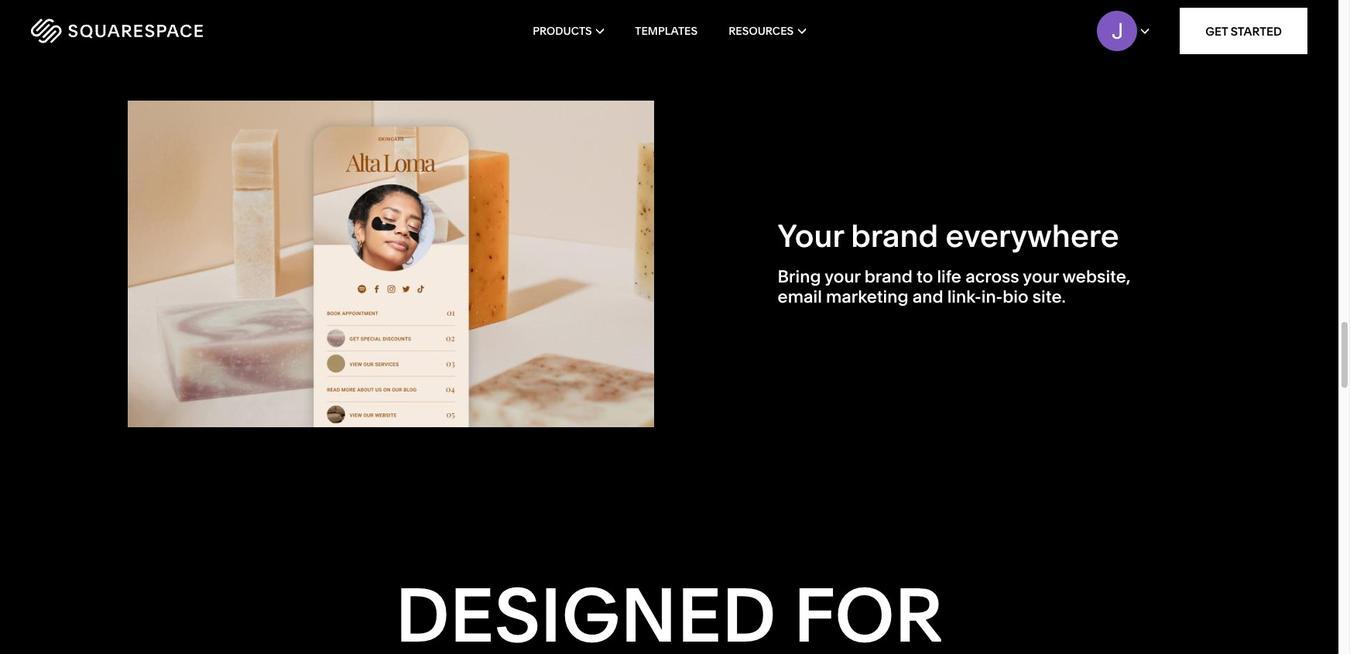 Task type: vqa. For each thing, say whether or not it's contained in the screenshot.
the Art & Design
no



Task type: locate. For each thing, give the bounding box(es) containing it.
everywhere
[[946, 216, 1120, 254]]

brand left the to
[[865, 266, 913, 287]]

1 your from the left
[[825, 266, 861, 287]]

link-
[[948, 286, 982, 307]]

your right bring
[[825, 266, 861, 287]]

0 horizontal spatial your
[[825, 266, 861, 287]]

products button
[[533, 0, 604, 62]]

started
[[1231, 24, 1283, 38]]

2 your from the left
[[1023, 266, 1059, 287]]

marketing
[[826, 286, 909, 307]]

your down everywhere
[[1023, 266, 1059, 287]]

1 horizontal spatial your
[[1023, 266, 1059, 287]]

in-
[[982, 286, 1003, 307]]

brand inside bring your brand to life across your website, email marketing and link-in-bio site.
[[865, 266, 913, 287]]

life
[[937, 266, 962, 287]]

resources button
[[729, 0, 806, 62]]

bio
[[1003, 286, 1029, 307]]

brand
[[851, 216, 939, 254], [865, 266, 913, 287]]

example link-in-bio site image
[[127, 100, 654, 428]]

brand up the to
[[851, 216, 939, 254]]

website,
[[1063, 266, 1131, 287]]

your brand everywhere
[[778, 216, 1120, 254]]

templates link
[[635, 0, 698, 62]]

bring your brand to life across your website, email marketing and link-in-bio site.
[[778, 266, 1131, 307]]

example website of a podcast image
[[685, 0, 1212, 8]]

templates
[[635, 24, 698, 38]]

1 vertical spatial brand
[[865, 266, 913, 287]]

get started
[[1206, 24, 1283, 38]]

your
[[825, 266, 861, 287], [1023, 266, 1059, 287]]



Task type: describe. For each thing, give the bounding box(es) containing it.
across
[[966, 266, 1020, 287]]

products
[[533, 24, 592, 38]]

email
[[778, 286, 822, 307]]

squarespace logo link
[[31, 19, 286, 43]]

resources
[[729, 24, 794, 38]]

squarespace logo image
[[31, 19, 203, 43]]

get
[[1206, 24, 1229, 38]]

to
[[917, 266, 933, 287]]

0 vertical spatial brand
[[851, 216, 939, 254]]

site.
[[1033, 286, 1066, 307]]

and
[[913, 286, 944, 307]]

your
[[778, 216, 844, 254]]

get started link
[[1180, 8, 1308, 54]]

bring
[[778, 266, 821, 287]]



